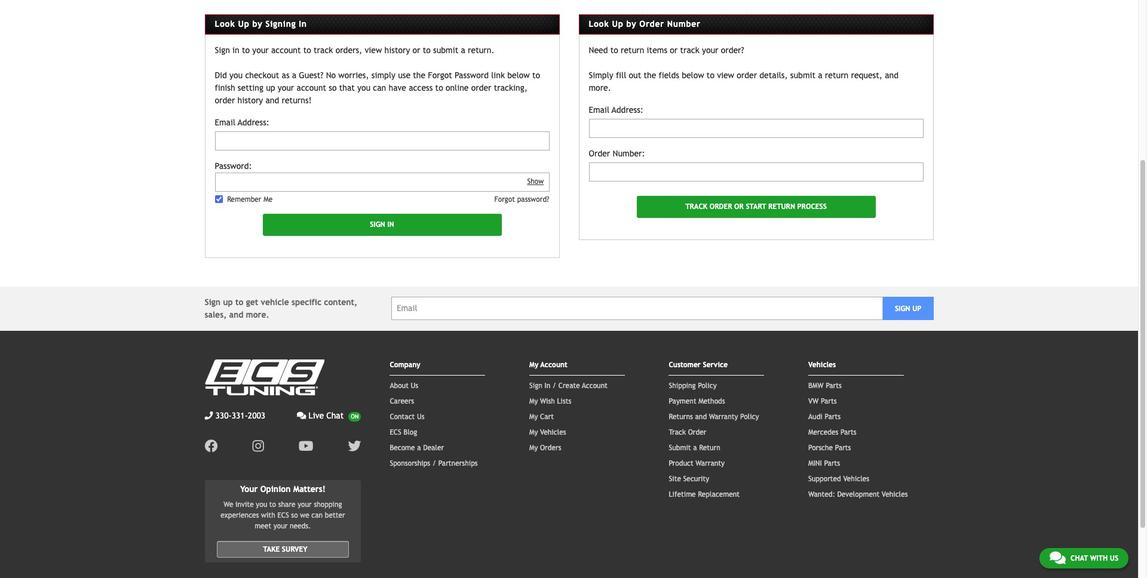 Task type: describe. For each thing, give the bounding box(es) containing it.
careers
[[390, 397, 414, 406]]

return inside the simply fill out the fields below to view order details, submit a return request, and more.
[[825, 70, 849, 80]]

as
[[282, 70, 290, 80]]

your right meet
[[274, 522, 288, 530]]

my for my account
[[529, 361, 539, 369]]

site security
[[669, 475, 709, 483]]

lifetime
[[669, 490, 696, 499]]

look for look up by signing in
[[215, 19, 235, 29]]

0 vertical spatial you
[[230, 70, 243, 80]]

0 vertical spatial submit
[[433, 45, 459, 55]]

guest?
[[299, 70, 324, 80]]

up inside did you checkout as a guest? no worries, simply use the forgot password link below to finish setting up your account so that you can have access to online order tracking, order history and returns!
[[266, 83, 275, 92]]

1 vertical spatial with
[[1090, 555, 1108, 563]]

address: for checkout
[[238, 118, 269, 127]]

track order
[[669, 428, 707, 437]]

no
[[326, 70, 336, 80]]

security
[[683, 475, 709, 483]]

the inside did you checkout as a guest? no worries, simply use the forgot password link below to finish setting up your account so that you can have access to online order tracking, order history and returns!
[[413, 70, 426, 80]]

lifetime replacement
[[669, 490, 740, 499]]

matters!
[[293, 485, 326, 494]]

forgot password? link
[[494, 194, 549, 205]]

twitter logo image
[[348, 440, 361, 453]]

by for order
[[627, 19, 637, 29]]

access
[[409, 83, 433, 92]]

more. inside sign up to get vehicle specific content, sales, and more.
[[246, 310, 269, 320]]

sponsorships / partnerships
[[390, 459, 478, 468]]

sign up
[[895, 305, 922, 313]]

1 vertical spatial return
[[699, 444, 721, 452]]

sign in button
[[263, 214, 502, 236]]

live chat link
[[297, 410, 361, 422]]

about us link
[[390, 382, 418, 390]]

porsche parts
[[809, 444, 851, 452]]

customer
[[669, 361, 701, 369]]

payment
[[669, 397, 697, 406]]

order inside the simply fill out the fields below to view order details, submit a return request, and more.
[[737, 70, 757, 80]]

product warranty link
[[669, 459, 725, 468]]

bmw parts link
[[809, 382, 842, 390]]

to up access
[[423, 45, 431, 55]]

blog
[[404, 428, 417, 437]]

your up the we
[[298, 500, 312, 509]]

specific
[[292, 297, 322, 307]]

track order or start return process button
[[637, 196, 876, 218]]

bmw parts
[[809, 382, 842, 390]]

my orders link
[[529, 444, 561, 452]]

return inside button
[[768, 203, 795, 211]]

vehicles right development
[[882, 490, 908, 499]]

content,
[[324, 297, 357, 307]]

parts for mercedes parts
[[841, 428, 857, 437]]

to right need
[[611, 45, 618, 55]]

your right the in
[[252, 45, 269, 55]]

order inside button
[[710, 203, 732, 211]]

or inside button
[[734, 203, 744, 211]]

fill
[[616, 70, 626, 80]]

supported
[[809, 475, 841, 483]]

returns
[[669, 413, 693, 421]]

did
[[215, 70, 227, 80]]

share
[[278, 500, 296, 509]]

dealer
[[423, 444, 444, 452]]

1 vertical spatial you
[[357, 83, 371, 92]]

track for track order
[[669, 428, 686, 437]]

email for simply fill out the fields below to view order details, submit a return request, and more.
[[589, 105, 610, 115]]

and inside did you checkout as a guest? no worries, simply use the forgot password link below to finish setting up your account so that you can have access to online order tracking, order history and returns!
[[266, 95, 279, 105]]

audi parts
[[809, 413, 841, 421]]

experiences
[[221, 511, 259, 520]]

forgot inside did you checkout as a guest? no worries, simply use the forgot password link below to finish setting up your account so that you can have access to online order tracking, order history and returns!
[[428, 70, 452, 80]]

facebook logo image
[[205, 440, 218, 453]]

mercedes parts link
[[809, 428, 857, 437]]

to right the in
[[242, 45, 250, 55]]

my for my orders
[[529, 444, 538, 452]]

more. inside the simply fill out the fields below to view order details, submit a return request, and more.
[[589, 83, 611, 92]]

password
[[455, 70, 489, 80]]

payment methods link
[[669, 397, 725, 406]]

lifetime replacement link
[[669, 490, 740, 499]]

1 horizontal spatial history
[[385, 45, 410, 55]]

my orders
[[529, 444, 561, 452]]

a inside the simply fill out the fields below to view order details, submit a return request, and more.
[[818, 70, 823, 80]]

0 vertical spatial account
[[271, 45, 301, 55]]

needs.
[[290, 522, 311, 530]]

need
[[589, 45, 608, 55]]

1 horizontal spatial ecs
[[390, 428, 401, 437]]

order up submit a return
[[688, 428, 707, 437]]

my for my wish lists
[[529, 397, 538, 406]]

product
[[669, 459, 694, 468]]

us for about us
[[411, 382, 418, 390]]

sign for sign up to get vehicle specific content, sales, and more.
[[205, 297, 221, 307]]

view inside the simply fill out the fields below to view order details, submit a return request, and more.
[[717, 70, 734, 80]]

checkout
[[245, 70, 279, 80]]

audi parts link
[[809, 413, 841, 421]]

orders,
[[336, 45, 362, 55]]

and down the payment methods link
[[695, 413, 707, 421]]

replacement
[[698, 490, 740, 499]]

a right submit
[[693, 444, 697, 452]]

methods
[[699, 397, 725, 406]]

below inside did you checkout as a guest? no worries, simply use the forgot password link below to finish setting up your account so that you can have access to online order tracking, order history and returns!
[[508, 70, 530, 80]]

payment methods
[[669, 397, 725, 406]]

sign for sign in / create account
[[529, 382, 542, 390]]

1 horizontal spatial account
[[582, 382, 608, 390]]

porsche parts link
[[809, 444, 851, 452]]

up for to
[[238, 19, 250, 29]]

a inside did you checkout as a guest? no worries, simply use the forgot password link below to finish setting up your account so that you can have access to online order tracking, order history and returns!
[[292, 70, 296, 80]]

a left return.
[[461, 45, 465, 55]]

shipping policy link
[[669, 382, 717, 390]]

submit
[[669, 444, 691, 452]]

returns and warranty policy link
[[669, 413, 759, 421]]

0 horizontal spatial return
[[621, 45, 644, 55]]

to right link
[[532, 70, 540, 80]]

survey
[[282, 545, 308, 554]]

create
[[559, 382, 580, 390]]

out
[[629, 70, 641, 80]]

process
[[798, 203, 827, 211]]

your
[[240, 485, 258, 494]]

wanted: development vehicles link
[[809, 490, 908, 499]]

address: for out
[[612, 105, 644, 115]]

up for return
[[612, 19, 624, 29]]

phone image
[[205, 412, 213, 420]]

me
[[264, 195, 273, 204]]

your left order?
[[702, 45, 719, 55]]

your opinion matters!
[[240, 485, 326, 494]]

order number:
[[589, 149, 645, 158]]

my vehicles
[[529, 428, 566, 437]]

to inside sign up to get vehicle specific content, sales, and more.
[[235, 297, 244, 307]]

2 track from the left
[[680, 45, 700, 55]]

wanted:
[[809, 490, 835, 499]]

chat with us link
[[1040, 549, 1129, 569]]

site
[[669, 475, 681, 483]]

my cart link
[[529, 413, 554, 421]]

product warranty
[[669, 459, 725, 468]]

password:
[[215, 161, 252, 171]]

my wish lists link
[[529, 397, 572, 406]]

mercedes parts
[[809, 428, 857, 437]]

up for sign up
[[913, 305, 922, 313]]

remember
[[227, 195, 261, 204]]

have
[[389, 83, 406, 92]]

take survey
[[263, 545, 308, 554]]

mini parts
[[809, 459, 840, 468]]

instagram logo image
[[252, 440, 264, 453]]

0 horizontal spatial account
[[541, 361, 568, 369]]

careers link
[[390, 397, 414, 406]]

tracking,
[[494, 83, 528, 92]]

2003
[[248, 411, 265, 421]]

we invite you to share your shopping experiences with ecs so we can better meet your needs.
[[221, 500, 345, 530]]

account inside did you checkout as a guest? no worries, simply use the forgot password link below to finish setting up your account so that you can have access to online order tracking, order history and returns!
[[297, 83, 326, 92]]

details,
[[760, 70, 788, 80]]

better
[[325, 511, 345, 520]]

0 horizontal spatial chat
[[326, 411, 344, 421]]

returns and warranty policy
[[669, 413, 759, 421]]

to up guest?
[[303, 45, 311, 55]]

email address: for simply fill out the fields below to view order details, submit a return request, and more.
[[589, 105, 644, 115]]

opinion
[[260, 485, 291, 494]]

up for sign up to get vehicle specific content, sales, and more.
[[223, 297, 233, 307]]



Task type: locate. For each thing, give the bounding box(es) containing it.
0 horizontal spatial with
[[261, 511, 275, 520]]

0 horizontal spatial ecs
[[278, 511, 289, 520]]

warranty up the security
[[696, 459, 725, 468]]

that
[[339, 83, 355, 92]]

1 up from the left
[[238, 19, 250, 29]]

Email email field
[[391, 297, 883, 320]]

with up meet
[[261, 511, 275, 520]]

account up as
[[271, 45, 301, 55]]

track down number
[[680, 45, 700, 55]]

0 horizontal spatial or
[[413, 45, 420, 55]]

about us
[[390, 382, 418, 390]]

1 horizontal spatial below
[[682, 70, 704, 80]]

look for look up by order number
[[589, 19, 609, 29]]

so left the we
[[291, 511, 298, 520]]

0 vertical spatial email address:
[[589, 105, 644, 115]]

0 vertical spatial in
[[299, 19, 307, 29]]

number
[[667, 19, 701, 29]]

None text field
[[589, 162, 924, 182]]

can
[[373, 83, 386, 92], [312, 511, 323, 520]]

ecs tuning image
[[205, 360, 324, 395]]

history down setting
[[238, 95, 263, 105]]

my left cart
[[529, 413, 538, 421]]

email address: for did you checkout as a guest? no worries, simply use the forgot password link below to finish setting up your account so that you can have access to online order tracking, order history and returns!
[[215, 118, 269, 127]]

2 horizontal spatial you
[[357, 83, 371, 92]]

so inside did you checkout as a guest? no worries, simply use the forgot password link below to finish setting up your account so that you can have access to online order tracking, order history and returns!
[[329, 83, 337, 92]]

0 vertical spatial order
[[737, 70, 757, 80]]

email address:
[[589, 105, 644, 115], [215, 118, 269, 127]]

live
[[309, 411, 324, 421]]

track order link
[[669, 428, 707, 437]]

comments image
[[1050, 551, 1066, 565]]

2 horizontal spatial or
[[734, 203, 744, 211]]

order left details,
[[737, 70, 757, 80]]

0 vertical spatial more.
[[589, 83, 611, 92]]

5 my from the top
[[529, 444, 538, 452]]

order left start
[[710, 203, 732, 211]]

parts for mini parts
[[824, 459, 840, 468]]

ecs down share
[[278, 511, 289, 520]]

1 vertical spatial view
[[717, 70, 734, 80]]

0 vertical spatial track
[[686, 203, 708, 211]]

return right start
[[768, 203, 795, 211]]

your inside did you checkout as a guest? no worries, simply use the forgot password link below to finish setting up your account so that you can have access to online order tracking, order history and returns!
[[278, 83, 294, 92]]

address: down fill
[[612, 105, 644, 115]]

us right contact
[[417, 413, 425, 421]]

sign for sign up
[[895, 305, 910, 313]]

track left the orders,
[[314, 45, 333, 55]]

1 horizontal spatial by
[[627, 19, 637, 29]]

0 horizontal spatial look
[[215, 19, 235, 29]]

us for contact us
[[417, 413, 425, 421]]

order down the finish
[[215, 95, 235, 105]]

parts for porsche parts
[[835, 444, 851, 452]]

track order or start return process
[[686, 203, 827, 211]]

1 horizontal spatial with
[[1090, 555, 1108, 563]]

1 horizontal spatial track
[[680, 45, 700, 55]]

sign for sign in to your account to track orders, view history or to submit a return.
[[215, 45, 230, 55]]

order down password
[[471, 83, 492, 92]]

vehicles up "wanted: development vehicles"
[[843, 475, 870, 483]]

1 horizontal spatial submit
[[790, 70, 816, 80]]

account up sign in / create account
[[541, 361, 568, 369]]

more. down simply
[[589, 83, 611, 92]]

parts right the bmw
[[826, 382, 842, 390]]

so inside we invite you to share your shopping experiences with ecs so we can better meet your needs.
[[291, 511, 298, 520]]

1 horizontal spatial order
[[471, 83, 492, 92]]

submit inside the simply fill out the fields below to view order details, submit a return request, and more.
[[790, 70, 816, 80]]

email address: down setting
[[215, 118, 269, 127]]

None checkbox
[[215, 195, 223, 203]]

us right about
[[411, 382, 418, 390]]

forgot password?
[[494, 195, 549, 204]]

simply fill out the fields below to view order details, submit a return request, and more.
[[589, 70, 899, 92]]

email address: down fill
[[589, 105, 644, 115]]

history inside did you checkout as a guest? no worries, simply use the forgot password link below to finish setting up your account so that you can have access to online order tracking, order history and returns!
[[238, 95, 263, 105]]

sales,
[[205, 310, 227, 320]]

up inside button
[[913, 305, 922, 313]]

youtube logo image
[[299, 440, 313, 453]]

1 my from the top
[[529, 361, 539, 369]]

1 vertical spatial email
[[215, 118, 236, 127]]

in inside button
[[387, 221, 394, 229]]

0 horizontal spatial more.
[[246, 310, 269, 320]]

0 vertical spatial forgot
[[428, 70, 452, 80]]

email down the finish
[[215, 118, 236, 127]]

sign in
[[370, 221, 394, 229]]

1 vertical spatial order
[[471, 83, 492, 92]]

address:
[[612, 105, 644, 115], [238, 118, 269, 127]]

/ left create
[[553, 382, 556, 390]]

more. down get
[[246, 310, 269, 320]]

look up the in
[[215, 19, 235, 29]]

2 vertical spatial us
[[1110, 555, 1119, 563]]

email down simply
[[589, 105, 610, 115]]

0 horizontal spatial return
[[699, 444, 721, 452]]

parts right vw
[[821, 397, 837, 406]]

1 vertical spatial in
[[387, 221, 394, 229]]

sign inside sign up to get vehicle specific content, sales, and more.
[[205, 297, 221, 307]]

up up fill
[[612, 19, 624, 29]]

track up submit
[[669, 428, 686, 437]]

you right invite at the bottom left
[[256, 500, 267, 509]]

1 vertical spatial account
[[582, 382, 608, 390]]

1 horizontal spatial can
[[373, 83, 386, 92]]

0 vertical spatial with
[[261, 511, 275, 520]]

1 by from the left
[[252, 19, 263, 29]]

1 vertical spatial account
[[297, 83, 326, 92]]

number:
[[613, 149, 645, 158]]

331-
[[232, 411, 248, 421]]

0 horizontal spatial can
[[312, 511, 323, 520]]

0 vertical spatial warranty
[[709, 413, 738, 421]]

company
[[390, 361, 421, 369]]

can inside we invite you to share your shopping experiences with ecs so we can better meet your needs.
[[312, 511, 323, 520]]

service
[[703, 361, 728, 369]]

history up use
[[385, 45, 410, 55]]

0 horizontal spatial address:
[[238, 118, 269, 127]]

forgot inside forgot password? link
[[494, 195, 515, 204]]

1 horizontal spatial policy
[[740, 413, 759, 421]]

0 horizontal spatial order
[[215, 95, 235, 105]]

ecs
[[390, 428, 401, 437], [278, 511, 289, 520]]

1 horizontal spatial address:
[[612, 105, 644, 115]]

order
[[640, 19, 664, 29], [589, 149, 610, 158], [710, 203, 732, 211], [688, 428, 707, 437]]

in
[[299, 19, 307, 29], [387, 221, 394, 229], [545, 382, 551, 390]]

vehicles
[[809, 361, 836, 369], [540, 428, 566, 437], [843, 475, 870, 483], [882, 490, 908, 499]]

2 vertical spatial you
[[256, 500, 267, 509]]

shipping policy
[[669, 382, 717, 390]]

the up access
[[413, 70, 426, 80]]

1 the from the left
[[413, 70, 426, 80]]

sign
[[215, 45, 230, 55], [370, 221, 385, 229], [205, 297, 221, 307], [895, 305, 910, 313], [529, 382, 542, 390]]

the inside the simply fill out the fields below to view order details, submit a return request, and more.
[[644, 70, 656, 80]]

lists
[[557, 397, 572, 406]]

return.
[[468, 45, 495, 55]]

my up the my wish lists link
[[529, 361, 539, 369]]

with inside we invite you to share your shopping experiences with ecs so we can better meet your needs.
[[261, 511, 275, 520]]

remember me link
[[227, 195, 273, 204]]

ecs left blog
[[390, 428, 401, 437]]

about
[[390, 382, 409, 390]]

chat right comments image
[[1071, 555, 1088, 563]]

0 horizontal spatial you
[[230, 70, 243, 80]]

1 horizontal spatial or
[[670, 45, 678, 55]]

0 horizontal spatial by
[[252, 19, 263, 29]]

0 horizontal spatial so
[[291, 511, 298, 520]]

get
[[246, 297, 258, 307]]

to right fields
[[707, 70, 715, 80]]

sign inside button
[[895, 305, 910, 313]]

look up need
[[589, 19, 609, 29]]

below up tracking,
[[508, 70, 530, 80]]

or left start
[[734, 203, 744, 211]]

parts down mercedes parts link
[[835, 444, 851, 452]]

link
[[491, 70, 505, 80]]

1 vertical spatial return
[[825, 70, 849, 80]]

1 vertical spatial history
[[238, 95, 263, 105]]

0 horizontal spatial up
[[238, 19, 250, 29]]

0 vertical spatial email
[[589, 105, 610, 115]]

account right create
[[582, 382, 608, 390]]

submit right details,
[[790, 70, 816, 80]]

0 horizontal spatial view
[[365, 45, 382, 55]]

1 horizontal spatial up
[[612, 19, 624, 29]]

a
[[461, 45, 465, 55], [292, 70, 296, 80], [818, 70, 823, 80], [417, 444, 421, 452], [693, 444, 697, 452]]

parts for bmw parts
[[826, 382, 842, 390]]

and inside sign up to get vehicle specific content, sales, and more.
[[229, 310, 243, 320]]

1 horizontal spatial more.
[[589, 83, 611, 92]]

development
[[837, 490, 880, 499]]

my left wish
[[529, 397, 538, 406]]

by up need to return items or track your order?
[[627, 19, 637, 29]]

1 vertical spatial warranty
[[696, 459, 725, 468]]

2 look from the left
[[589, 19, 609, 29]]

2 horizontal spatial in
[[545, 382, 551, 390]]

you right "did"
[[230, 70, 243, 80]]

to inside the simply fill out the fields below to view order details, submit a return request, and more.
[[707, 70, 715, 80]]

policy
[[698, 382, 717, 390], [740, 413, 759, 421]]

sign for sign in
[[370, 221, 385, 229]]

1 horizontal spatial the
[[644, 70, 656, 80]]

0 horizontal spatial in
[[299, 19, 307, 29]]

warranty down methods
[[709, 413, 738, 421]]

1 horizontal spatial return
[[825, 70, 849, 80]]

order up items
[[640, 19, 664, 29]]

0 vertical spatial ecs
[[390, 428, 401, 437]]

take survey link
[[217, 541, 349, 558]]

vehicle
[[261, 297, 289, 307]]

1 horizontal spatial /
[[553, 382, 556, 390]]

orders
[[540, 444, 561, 452]]

by left 'signing'
[[252, 19, 263, 29]]

can down simply
[[373, 83, 386, 92]]

mini
[[809, 459, 822, 468]]

invite
[[236, 500, 254, 509]]

0 vertical spatial /
[[553, 382, 556, 390]]

comments image
[[297, 412, 306, 420]]

by for signing
[[252, 19, 263, 29]]

1 vertical spatial ecs
[[278, 511, 289, 520]]

my wish lists
[[529, 397, 572, 406]]

1 vertical spatial us
[[417, 413, 425, 421]]

up inside sign up to get vehicle specific content, sales, and more.
[[223, 297, 233, 307]]

vehicles up bmw parts
[[809, 361, 836, 369]]

2 up from the left
[[612, 19, 624, 29]]

or up access
[[413, 45, 420, 55]]

None email field
[[589, 119, 924, 138], [215, 131, 549, 150], [589, 119, 924, 138], [215, 131, 549, 150]]

1 horizontal spatial chat
[[1071, 555, 1088, 563]]

can inside did you checkout as a guest? no worries, simply use the forgot password link below to finish setting up your account so that you can have access to online order tracking, order history and returns!
[[373, 83, 386, 92]]

my
[[529, 361, 539, 369], [529, 397, 538, 406], [529, 413, 538, 421], [529, 428, 538, 437], [529, 444, 538, 452]]

vw parts link
[[809, 397, 837, 406]]

None password field
[[215, 173, 522, 192]]

view right the orders,
[[365, 45, 382, 55]]

ecs blog link
[[390, 428, 417, 437]]

we
[[300, 511, 309, 520]]

can right the we
[[312, 511, 323, 520]]

my left orders
[[529, 444, 538, 452]]

your down as
[[278, 83, 294, 92]]

we
[[224, 500, 233, 509]]

0 vertical spatial chat
[[326, 411, 344, 421]]

site security link
[[669, 475, 709, 483]]

parts for vw parts
[[821, 397, 837, 406]]

0 vertical spatial policy
[[698, 382, 717, 390]]

chat right live
[[326, 411, 344, 421]]

look up by order number
[[589, 19, 701, 29]]

track inside button
[[686, 203, 708, 211]]

forgot up the online
[[428, 70, 452, 80]]

setting
[[238, 83, 263, 92]]

or
[[413, 45, 420, 55], [670, 45, 678, 55], [734, 203, 744, 211]]

0 vertical spatial history
[[385, 45, 410, 55]]

sign inside button
[[370, 221, 385, 229]]

1 horizontal spatial return
[[768, 203, 795, 211]]

cart
[[540, 413, 554, 421]]

chat with us
[[1071, 555, 1119, 563]]

account down guest?
[[297, 83, 326, 92]]

below
[[508, 70, 530, 80], [682, 70, 704, 80]]

ecs inside we invite you to share your shopping experiences with ecs so we can better meet your needs.
[[278, 511, 289, 520]]

3 my from the top
[[529, 413, 538, 421]]

contact us
[[390, 413, 425, 421]]

or right items
[[670, 45, 678, 55]]

in for sign in
[[387, 221, 394, 229]]

sign in / create account
[[529, 382, 608, 390]]

chat
[[326, 411, 344, 421], [1071, 555, 1088, 563]]

0 vertical spatial account
[[541, 361, 568, 369]]

and inside the simply fill out the fields below to view order details, submit a return request, and more.
[[885, 70, 899, 80]]

1 look from the left
[[215, 19, 235, 29]]

0 vertical spatial address:
[[612, 105, 644, 115]]

become a dealer link
[[390, 444, 444, 452]]

1 vertical spatial can
[[312, 511, 323, 520]]

up
[[238, 19, 250, 29], [612, 19, 624, 29]]

wanted: development vehicles
[[809, 490, 908, 499]]

a left dealer
[[417, 444, 421, 452]]

in for sign in / create account
[[545, 382, 551, 390]]

order left number: at the right top of the page
[[589, 149, 610, 158]]

1 vertical spatial submit
[[790, 70, 816, 80]]

submit left return.
[[433, 45, 459, 55]]

fields
[[659, 70, 679, 80]]

my for my cart
[[529, 413, 538, 421]]

so down no
[[329, 83, 337, 92]]

view down order?
[[717, 70, 734, 80]]

show
[[527, 177, 544, 186]]

track for track order or start return process
[[686, 203, 708, 211]]

mercedes
[[809, 428, 839, 437]]

vw parts
[[809, 397, 837, 406]]

1 horizontal spatial email
[[589, 105, 610, 115]]

below right fields
[[682, 70, 704, 80]]

0 horizontal spatial email
[[215, 118, 236, 127]]

my for my vehicles
[[529, 428, 538, 437]]

order?
[[721, 45, 744, 55]]

/ down dealer
[[433, 459, 436, 468]]

0 horizontal spatial forgot
[[428, 70, 452, 80]]

2 horizontal spatial order
[[737, 70, 757, 80]]

submit a return
[[669, 444, 721, 452]]

0 vertical spatial us
[[411, 382, 418, 390]]

1 vertical spatial more.
[[246, 310, 269, 320]]

submit
[[433, 45, 459, 55], [790, 70, 816, 80]]

to left get
[[235, 297, 244, 307]]

worries,
[[338, 70, 369, 80]]

up up the in
[[238, 19, 250, 29]]

1 vertical spatial chat
[[1071, 555, 1088, 563]]

2 vertical spatial order
[[215, 95, 235, 105]]

1 vertical spatial forgot
[[494, 195, 515, 204]]

0 horizontal spatial below
[[508, 70, 530, 80]]

a right as
[[292, 70, 296, 80]]

4 my from the top
[[529, 428, 538, 437]]

0 horizontal spatial email address:
[[215, 118, 269, 127]]

1 horizontal spatial forgot
[[494, 195, 515, 204]]

parts down the porsche parts link
[[824, 459, 840, 468]]

1 horizontal spatial view
[[717, 70, 734, 80]]

1 vertical spatial address:
[[238, 118, 269, 127]]

2 the from the left
[[644, 70, 656, 80]]

you down the worries,
[[357, 83, 371, 92]]

shipping
[[669, 382, 696, 390]]

2 my from the top
[[529, 397, 538, 406]]

request,
[[851, 70, 883, 80]]

need to return items or track your order?
[[589, 45, 744, 55]]

my down my cart
[[529, 428, 538, 437]]

0 vertical spatial return
[[621, 45, 644, 55]]

the right out
[[644, 70, 656, 80]]

2 horizontal spatial up
[[913, 305, 922, 313]]

sign up button
[[883, 297, 934, 320]]

address: down setting
[[238, 118, 269, 127]]

1 vertical spatial policy
[[740, 413, 759, 421]]

look up by signing in
[[215, 19, 307, 29]]

0 vertical spatial return
[[768, 203, 795, 211]]

0 horizontal spatial track
[[314, 45, 333, 55]]

track
[[314, 45, 333, 55], [680, 45, 700, 55]]

you inside we invite you to share your shopping experiences with ecs so we can better meet your needs.
[[256, 500, 267, 509]]

and right sales,
[[229, 310, 243, 320]]

1 horizontal spatial email address:
[[589, 105, 644, 115]]

2 below from the left
[[682, 70, 704, 80]]

2 by from the left
[[627, 19, 637, 29]]

and left 'returns!'
[[266, 95, 279, 105]]

to inside we invite you to share your shopping experiences with ecs so we can better meet your needs.
[[269, 500, 276, 509]]

a left request,
[[818, 70, 823, 80]]

/
[[553, 382, 556, 390], [433, 459, 436, 468]]

1 below from the left
[[508, 70, 530, 80]]

to left share
[[269, 500, 276, 509]]

vehicles up orders
[[540, 428, 566, 437]]

below inside the simply fill out the fields below to view order details, submit a return request, and more.
[[682, 70, 704, 80]]

0 horizontal spatial /
[[433, 459, 436, 468]]

and right request,
[[885, 70, 899, 80]]

return up product warranty link
[[699, 444, 721, 452]]

us right comments image
[[1110, 555, 1119, 563]]

parts for audi parts
[[825, 413, 841, 421]]

live chat
[[309, 411, 344, 421]]

my cart
[[529, 413, 554, 421]]

1 vertical spatial track
[[669, 428, 686, 437]]

with
[[261, 511, 275, 520], [1090, 555, 1108, 563]]

forgot left password?
[[494, 195, 515, 204]]

email for did you checkout as a guest? no worries, simply use the forgot password link below to finish setting up your account so that you can have access to online order tracking, order history and returns!
[[215, 118, 236, 127]]

0 horizontal spatial policy
[[698, 382, 717, 390]]

0 horizontal spatial history
[[238, 95, 263, 105]]

parts up the porsche parts link
[[841, 428, 857, 437]]

1 horizontal spatial you
[[256, 500, 267, 509]]

to left the online
[[435, 83, 443, 92]]

0 horizontal spatial submit
[[433, 45, 459, 55]]

return left items
[[621, 45, 644, 55]]

to
[[242, 45, 250, 55], [303, 45, 311, 55], [423, 45, 431, 55], [611, 45, 618, 55], [532, 70, 540, 80], [707, 70, 715, 80], [435, 83, 443, 92], [235, 297, 244, 307], [269, 500, 276, 509]]

1 track from the left
[[314, 45, 333, 55]]



Task type: vqa. For each thing, say whether or not it's contained in the screenshot.
request,
yes



